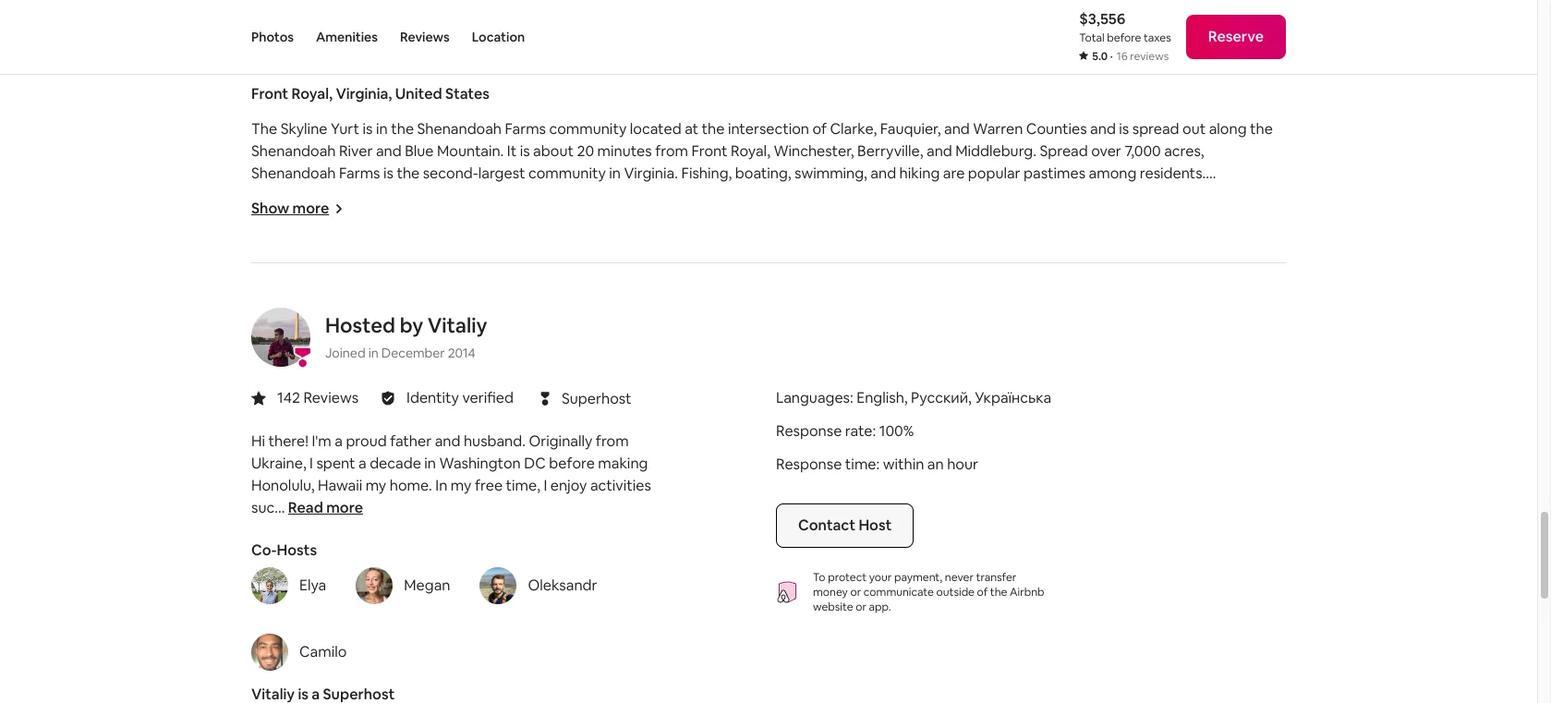 Task type: vqa. For each thing, say whether or not it's contained in the screenshot.
Embed
no



Task type: describe. For each thing, give the bounding box(es) containing it.
the inside to protect your payment, never transfer money or communicate outside of the airbnb website or app.
[[990, 585, 1007, 600]]

yurt
[[331, 119, 359, 139]]

suc…
[[251, 498, 285, 517]]

vehicle
[[549, 208, 597, 227]]

hiking
[[899, 164, 940, 183]]

making inside hi there! i'm a proud father and husband. originally from ukraine, i spent a decade in washington dc before making honolulu, hawaii my home. in my free time, i enjoy activities suc…
[[598, 454, 648, 473]]

skyline
[[281, 119, 327, 139]]

before
[[507, 230, 552, 249]]

learn more about the host, megan. image
[[356, 567, 393, 604]]

the down blue
[[397, 164, 420, 183]]

5.0
[[1092, 49, 1108, 64]]

amenities button
[[316, 0, 378, 74]]

hi
[[251, 431, 265, 451]]

when
[[679, 208, 716, 227]]

airbnb
[[1010, 585, 1044, 600]]

2 my from the left
[[451, 476, 472, 495]]

provide
[[918, 230, 970, 249]]

pastimes
[[1024, 164, 1086, 183]]

we
[[251, 208, 274, 227]]

washington
[[439, 454, 521, 473]]

response rate : 100%
[[776, 421, 914, 441]]

popular
[[968, 164, 1020, 183]]

inclement
[[251, 252, 319, 272]]

husband.
[[464, 431, 526, 451]]

the skyline yurt is in the shenandoah farms community located at the intersection of clarke, fauquier, and warren counties and is spread out along the shenandoah river and blue mountain. it is about 20 minutes from front royal, winchester, berryville, and middleburg. spread over 7,000 acres, shenandoah farms is the second-largest community in virginia. fishing, boating, swimming, and hiking are popular pastimes among residents.
[[251, 119, 1273, 183]]

reviews button
[[400, 0, 450, 74]]

learn more about the host, megan. image
[[356, 567, 393, 604]]

english,
[[857, 388, 908, 407]]

river
[[339, 141, 373, 161]]

communicate
[[864, 585, 934, 600]]

along
[[1209, 119, 1247, 139]]

the up blue
[[391, 119, 414, 139]]

and left warren
[[944, 119, 970, 139]]

spent
[[316, 454, 355, 473]]

location
[[472, 29, 525, 45]]

wheel-
[[466, 208, 512, 227]]

making inside we strongly advise using a four-wheel-drive vehicle with chains when it is snowing. due to the property's remote location and related towing expenses, please respect this recommendation. before making a reservation, please be aware that we do not provide refunds or accept cancellations due to inclement weather.
[[555, 230, 605, 249]]

reservation,
[[620, 230, 700, 249]]

report a map error link
[[1203, 44, 1280, 54]]

we strongly advise using a four-wheel-drive vehicle with chains when it is snowing. due to the property's remote location and related towing expenses, please respect this recommendation. before making a reservation, please be aware that we do not provide refunds or accept cancellations due to inclement weather.
[[251, 208, 1267, 272]]

identity verified
[[407, 388, 514, 407]]

from inside the skyline yurt is in the shenandoah farms community located at the intersection of clarke, fauquier, and warren counties and is spread out along the shenandoah river and blue mountain. it is about 20 minutes from front royal, winchester, berryville, and middleburg. spread over 7,000 acres, shenandoah farms is the second-largest community in virginia. fishing, boating, swimming, and hiking are popular pastimes among residents.
[[655, 141, 688, 161]]

2 please from the left
[[703, 230, 747, 249]]

chains
[[633, 208, 676, 227]]

residents.
[[1140, 164, 1206, 183]]

$3,556
[[1079, 9, 1125, 29]]

contact
[[798, 516, 855, 535]]

in down minutes
[[609, 164, 621, 183]]

more for show more
[[292, 199, 329, 218]]

location button
[[472, 0, 525, 74]]

we
[[847, 230, 867, 249]]

the inside we strongly advise using a four-wheel-drive vehicle with chains when it is snowing. due to the property's remote location and related towing expenses, please respect this recommendation. before making a reservation, please be aware that we do not provide refunds or accept cancellations due to inclement weather.
[[858, 208, 881, 227]]

originally
[[529, 431, 592, 451]]

0 vertical spatial of
[[1166, 44, 1174, 54]]

response time : within an hour
[[776, 455, 978, 474]]

taxes
[[1144, 30, 1171, 45]]

terms
[[1138, 44, 1164, 54]]

of inside the skyline yurt is in the shenandoah farms community located at the intersection of clarke, fauquier, and warren counties and is spread out along the shenandoah river and blue mountain. it is about 20 minutes from front royal, winchester, berryville, and middleburg. spread over 7,000 acres, shenandoah farms is the second-largest community in virginia. fishing, boating, swimming, and hiking are popular pastimes among residents.
[[813, 119, 827, 139]]

superhost
[[562, 388, 632, 408]]

transfer
[[976, 570, 1016, 585]]

languages : english, русский, українська
[[776, 388, 1051, 407]]

українська
[[975, 388, 1051, 407]]

due
[[809, 208, 836, 227]]

0 vertical spatial reviews
[[400, 29, 450, 45]]

is inside we strongly advise using a four-wheel-drive vehicle with chains when it is snowing. due to the property's remote location and related towing expenses, please respect this recommendation. before making a reservation, please be aware that we do not provide refunds or accept cancellations due to inclement weather.
[[732, 208, 742, 227]]

7,000
[[1125, 141, 1161, 161]]

ukraine,
[[251, 454, 306, 473]]

and left blue
[[376, 141, 402, 161]]

1 horizontal spatial i
[[544, 476, 547, 495]]

1 vertical spatial community
[[528, 164, 606, 183]]

map
[[1240, 44, 1259, 54]]

co-
[[251, 540, 277, 560]]

blue
[[405, 141, 434, 161]]

show more
[[251, 199, 329, 218]]

berryville,
[[857, 141, 923, 161]]

weather.
[[322, 252, 381, 272]]

second-
[[423, 164, 478, 183]]

decade
[[370, 454, 421, 473]]

acres,
[[1164, 141, 1204, 161]]

towing
[[1149, 208, 1196, 227]]

reviews
[[1130, 49, 1169, 64]]

and up are
[[927, 141, 952, 161]]

1 vertical spatial shenandoah
[[251, 141, 336, 161]]

hosted by vitaliy joined in december 2014
[[325, 312, 487, 361]]

middleburg.
[[955, 141, 1036, 161]]

camilo
[[299, 642, 347, 661]]

not
[[892, 230, 915, 249]]

reserve button
[[1186, 15, 1286, 59]]

never
[[945, 570, 974, 585]]

co-hosts
[[251, 540, 317, 560]]

enjoy
[[550, 476, 587, 495]]

hawaii
[[318, 476, 362, 495]]

or left app.
[[856, 600, 866, 614]]

verified
[[462, 388, 514, 407]]

20
[[577, 141, 594, 161]]

virginia,
[[336, 84, 392, 103]]

photos
[[251, 29, 294, 45]]

warren
[[973, 119, 1023, 139]]

0 horizontal spatial farms
[[339, 164, 380, 183]]

megan
[[404, 576, 450, 595]]

boating,
[[735, 164, 791, 183]]

2014
[[448, 345, 475, 361]]

front royal, virginia, united states
[[251, 84, 490, 103]]

before inside $3,556 total before taxes
[[1107, 30, 1141, 45]]

royal, inside the skyline yurt is in the shenandoah farms community located at the intersection of clarke, fauquier, and warren counties and is spread out along the shenandoah river and blue mountain. it is about 20 minutes from front royal, winchester, berryville, and middleburg. spread over 7,000 acres, shenandoah farms is the second-largest community in virginia. fishing, boating, swimming, and hiking are popular pastimes among residents.
[[731, 141, 770, 161]]

a down with
[[609, 230, 617, 249]]

activities
[[590, 476, 651, 495]]



Task type: locate. For each thing, give the bounding box(es) containing it.
oleksandr
[[528, 576, 597, 595]]

of left use
[[1166, 44, 1174, 54]]

cancellations
[[1097, 230, 1186, 249]]

1 vertical spatial royal,
[[731, 141, 770, 161]]

16
[[1117, 49, 1128, 64]]

: left "100%"
[[873, 421, 876, 441]]

website
[[813, 600, 853, 614]]

1 vertical spatial making
[[598, 454, 648, 473]]

: for rate
[[873, 421, 876, 441]]

accept
[[1046, 230, 1094, 249]]

and up accept
[[1069, 208, 1094, 227]]

identity
[[407, 388, 459, 407]]

elya
[[299, 576, 326, 595]]

before inside hi there! i'm a proud father and husband. originally from ukraine, i spent a decade in washington dc before making honolulu, hawaii my home. in my free time, i enjoy activities suc…
[[549, 454, 595, 473]]

1 vertical spatial reviews
[[303, 388, 359, 407]]

location
[[1011, 208, 1065, 227]]

0 vertical spatial royal,
[[292, 84, 333, 103]]

host
[[859, 516, 892, 535]]

proud
[[346, 431, 387, 451]]

0 vertical spatial more
[[292, 199, 329, 218]]

please down we
[[251, 230, 295, 249]]

among
[[1089, 164, 1137, 183]]

by
[[400, 312, 423, 338]]

and down berryville,
[[871, 164, 896, 183]]

0 vertical spatial shenandoah
[[417, 119, 502, 139]]

from down located
[[655, 141, 688, 161]]

it
[[719, 208, 729, 227]]

of
[[1166, 44, 1174, 54], [813, 119, 827, 139], [977, 585, 988, 600]]

0 vertical spatial before
[[1107, 30, 1141, 45]]

a left the map
[[1233, 44, 1238, 54]]

do
[[871, 230, 889, 249]]

from up activities
[[596, 431, 629, 451]]

0 vertical spatial farms
[[505, 119, 546, 139]]

: left english,
[[850, 388, 853, 407]]

0 vertical spatial response
[[776, 421, 842, 441]]

the right along
[[1250, 119, 1273, 139]]

the up do
[[858, 208, 881, 227]]

reviews right 142
[[303, 388, 359, 407]]

minutes
[[597, 141, 652, 161]]

1 horizontal spatial of
[[977, 585, 988, 600]]

0 horizontal spatial my
[[366, 476, 386, 495]]

please down it
[[703, 230, 747, 249]]

hour
[[947, 455, 978, 474]]

:
[[850, 388, 853, 407], [873, 421, 876, 441], [876, 455, 880, 474]]

shenandoah up mountain.
[[417, 119, 502, 139]]

1 horizontal spatial front
[[691, 141, 728, 161]]

of right outside
[[977, 585, 988, 600]]

русский,
[[911, 388, 972, 407]]

out
[[1183, 119, 1206, 139]]

2 horizontal spatial of
[[1166, 44, 1174, 54]]

clarke,
[[830, 119, 877, 139]]

a right i'm in the bottom left of the page
[[335, 431, 343, 451]]

rate
[[845, 421, 873, 441]]

virginia.
[[624, 164, 678, 183]]

my right in
[[451, 476, 472, 495]]

1 vertical spatial :
[[873, 421, 876, 441]]

2 vertical spatial shenandoah
[[251, 164, 336, 183]]

with
[[600, 208, 630, 227]]

󰀃
[[541, 387, 549, 409]]

1 vertical spatial before
[[549, 454, 595, 473]]

mountain.
[[437, 141, 504, 161]]

front up the
[[251, 84, 288, 103]]

0 vertical spatial front
[[251, 84, 288, 103]]

more down "hawaii"
[[326, 498, 363, 517]]

your
[[869, 570, 892, 585]]

and inside we strongly advise using a four-wheel-drive vehicle with chains when it is snowing. due to the property's remote location and related towing expenses, please respect this recommendation. before making a reservation, please be aware that we do not provide refunds or accept cancellations due to inclement weather.
[[1069, 208, 1094, 227]]

in
[[435, 476, 447, 495]]

2 vertical spatial of
[[977, 585, 988, 600]]

shenandoah up 'show more'
[[251, 164, 336, 183]]

more inside read more 'button'
[[326, 498, 363, 517]]

the
[[251, 119, 277, 139]]

free
[[475, 476, 503, 495]]

1 horizontal spatial reviews
[[400, 29, 450, 45]]

google map
showing 1 point of interest. region
[[89, 0, 1508, 131]]

in up in
[[424, 454, 436, 473]]

community up 20
[[549, 119, 627, 139]]

learn more about the host, oleksandr. image
[[480, 567, 517, 604]]

learn more about the host, elya. image
[[251, 567, 288, 604], [251, 567, 288, 604]]

response
[[776, 421, 842, 441], [776, 455, 842, 474]]

1 please from the left
[[251, 230, 295, 249]]

1 horizontal spatial farms
[[505, 119, 546, 139]]

and inside hi there! i'm a proud father and husband. originally from ukraine, i spent a decade in washington dc before making honolulu, hawaii my home. in my free time, i enjoy activities suc…
[[435, 431, 460, 451]]

0 vertical spatial making
[[555, 230, 605, 249]]

the right at
[[702, 119, 725, 139]]

about
[[533, 141, 574, 161]]

farms up it
[[505, 119, 546, 139]]

payment,
[[894, 570, 942, 585]]

and up over
[[1090, 119, 1116, 139]]

1 horizontal spatial please
[[703, 230, 747, 249]]

1 vertical spatial response
[[776, 455, 842, 474]]

reserve
[[1208, 27, 1264, 46]]

and right father
[[435, 431, 460, 451]]

making up activities
[[598, 454, 648, 473]]

before
[[1107, 30, 1141, 45], [549, 454, 595, 473]]

i down i'm in the bottom left of the page
[[310, 454, 313, 473]]

respect
[[299, 230, 351, 249]]

father
[[390, 431, 432, 451]]

142 reviews
[[277, 388, 359, 407]]

0 horizontal spatial before
[[549, 454, 595, 473]]

shenandoah
[[417, 119, 502, 139], [251, 141, 336, 161], [251, 164, 336, 183]]

0 vertical spatial to
[[840, 208, 854, 227]]

over
[[1091, 141, 1121, 161]]

1 horizontal spatial to
[[1218, 230, 1233, 249]]

reviews up united
[[400, 29, 450, 45]]

to down expenses,
[[1218, 230, 1233, 249]]

learn more about the host, camilo. image
[[251, 634, 288, 671], [251, 634, 288, 671]]

and
[[944, 119, 970, 139], [1090, 119, 1116, 139], [376, 141, 402, 161], [927, 141, 952, 161], [871, 164, 896, 183], [1069, 208, 1094, 227], [435, 431, 460, 451]]

please
[[251, 230, 295, 249], [703, 230, 747, 249]]

fauquier,
[[880, 119, 941, 139]]

front up fishing,
[[691, 141, 728, 161]]

1 vertical spatial farms
[[339, 164, 380, 183]]

using
[[383, 208, 419, 227]]

remote
[[957, 208, 1007, 227]]

a left four-
[[422, 208, 430, 227]]

swimming,
[[795, 164, 867, 183]]

royal, up boating,
[[731, 141, 770, 161]]

0 horizontal spatial royal,
[[292, 84, 333, 103]]

or down location
[[1029, 230, 1043, 249]]

2 response from the top
[[776, 455, 842, 474]]

more up the respect
[[292, 199, 329, 218]]

read more
[[288, 498, 363, 517]]

of up the winchester,
[[813, 119, 827, 139]]

farms down river
[[339, 164, 380, 183]]

shenandoah down skyline
[[251, 141, 336, 161]]

an
[[927, 455, 944, 474]]

0 horizontal spatial front
[[251, 84, 288, 103]]

read more button
[[288, 497, 363, 519]]

0 horizontal spatial reviews
[[303, 388, 359, 407]]

1 horizontal spatial before
[[1107, 30, 1141, 45]]

hosted
[[325, 312, 395, 338]]

home.
[[390, 476, 432, 495]]

or inside we strongly advise using a four-wheel-drive vehicle with chains when it is snowing. due to the property's remote location and related towing expenses, please respect this recommendation. before making a reservation, please be aware that we do not provide refunds or accept cancellations due to inclement weather.
[[1029, 230, 1043, 249]]

reviews
[[400, 29, 450, 45], [303, 388, 359, 407]]

of inside to protect your payment, never transfer money or communicate outside of the airbnb website or app.
[[977, 585, 988, 600]]

response for response time
[[776, 455, 842, 474]]

the left airbnb in the right of the page
[[990, 585, 1007, 600]]

royal, up skyline
[[292, 84, 333, 103]]

i right time,
[[544, 476, 547, 495]]

error
[[1261, 44, 1280, 54]]

1 vertical spatial from
[[596, 431, 629, 451]]

due
[[1189, 230, 1215, 249]]

response down the response rate : 100%
[[776, 455, 842, 474]]

are
[[943, 164, 965, 183]]

fishing,
[[681, 164, 732, 183]]

1 horizontal spatial my
[[451, 476, 472, 495]]

in inside hi there! i'm a proud father and husband. originally from ukraine, i spent a decade in washington dc before making honolulu, hawaii my home. in my free time, i enjoy activities suc…
[[424, 454, 436, 473]]

0 vertical spatial from
[[655, 141, 688, 161]]

100%
[[879, 421, 914, 441]]

a down the proud
[[358, 454, 366, 473]]

response for response rate
[[776, 421, 842, 441]]

vitaliy is a superhost. learn more about vitaliy. image
[[251, 308, 310, 367], [251, 308, 310, 367]]

or right money
[[850, 585, 861, 600]]

more
[[292, 199, 329, 218], [326, 498, 363, 517]]

show
[[251, 199, 289, 218]]

0 horizontal spatial of
[[813, 119, 827, 139]]

0 vertical spatial community
[[549, 119, 627, 139]]

refunds
[[973, 230, 1026, 249]]

recommendation.
[[382, 230, 503, 249]]

making down vehicle
[[555, 230, 605, 249]]

: left within
[[876, 455, 880, 474]]

: for time
[[876, 455, 880, 474]]

0 horizontal spatial from
[[596, 431, 629, 451]]

1 vertical spatial front
[[691, 141, 728, 161]]

1 horizontal spatial from
[[655, 141, 688, 161]]

in right joined
[[368, 345, 379, 361]]

counties
[[1026, 119, 1087, 139]]

1 vertical spatial of
[[813, 119, 827, 139]]

terms of use
[[1138, 44, 1192, 54]]

strongly
[[277, 208, 333, 227]]

snowing.
[[745, 208, 805, 227]]

in inside hosted by vitaliy joined in december 2014
[[368, 345, 379, 361]]

dc
[[524, 454, 546, 473]]

1 vertical spatial i
[[544, 476, 547, 495]]

community down about
[[528, 164, 606, 183]]

more for read more
[[326, 498, 363, 517]]

at
[[685, 119, 698, 139]]

1 horizontal spatial royal,
[[731, 141, 770, 161]]

from inside hi there! i'm a proud father and husband. originally from ukraine, i spent a decade in washington dc before making honolulu, hawaii my home. in my free time, i enjoy activities suc…
[[596, 431, 629, 451]]

google image
[[256, 31, 317, 55]]

outside
[[936, 585, 975, 600]]

learn more about the host, oleksandr. image
[[480, 567, 517, 604]]

spread
[[1040, 141, 1088, 161]]

1 response from the top
[[776, 421, 842, 441]]

in right yurt
[[376, 119, 388, 139]]

before up enjoy
[[549, 454, 595, 473]]

my down the decade
[[366, 476, 386, 495]]

there!
[[268, 431, 308, 451]]

0 horizontal spatial i
[[310, 454, 313, 473]]

0 horizontal spatial please
[[251, 230, 295, 249]]

spread
[[1132, 119, 1179, 139]]

0 horizontal spatial to
[[840, 208, 854, 227]]

within
[[883, 455, 924, 474]]

1 vertical spatial more
[[326, 498, 363, 517]]

amenities
[[316, 29, 378, 45]]

2 vertical spatial :
[[876, 455, 880, 474]]

0 vertical spatial i
[[310, 454, 313, 473]]

response down languages
[[776, 421, 842, 441]]

1 my from the left
[[366, 476, 386, 495]]

to up we
[[840, 208, 854, 227]]

i'm
[[312, 431, 331, 451]]

0 vertical spatial :
[[850, 388, 853, 407]]

before up 16 at the top of page
[[1107, 30, 1141, 45]]

1 vertical spatial to
[[1218, 230, 1233, 249]]

four-
[[433, 208, 466, 227]]

app.
[[869, 600, 891, 614]]

to
[[840, 208, 854, 227], [1218, 230, 1233, 249]]

front inside the skyline yurt is in the shenandoah farms community located at the intersection of clarke, fauquier, and warren counties and is spread out along the shenandoah river and blue mountain. it is about 20 minutes from front royal, winchester, berryville, and middleburg. spread over 7,000 acres, shenandoah farms is the second-largest community in virginia. fishing, boating, swimming, and hiking are popular pastimes among residents.
[[691, 141, 728, 161]]



